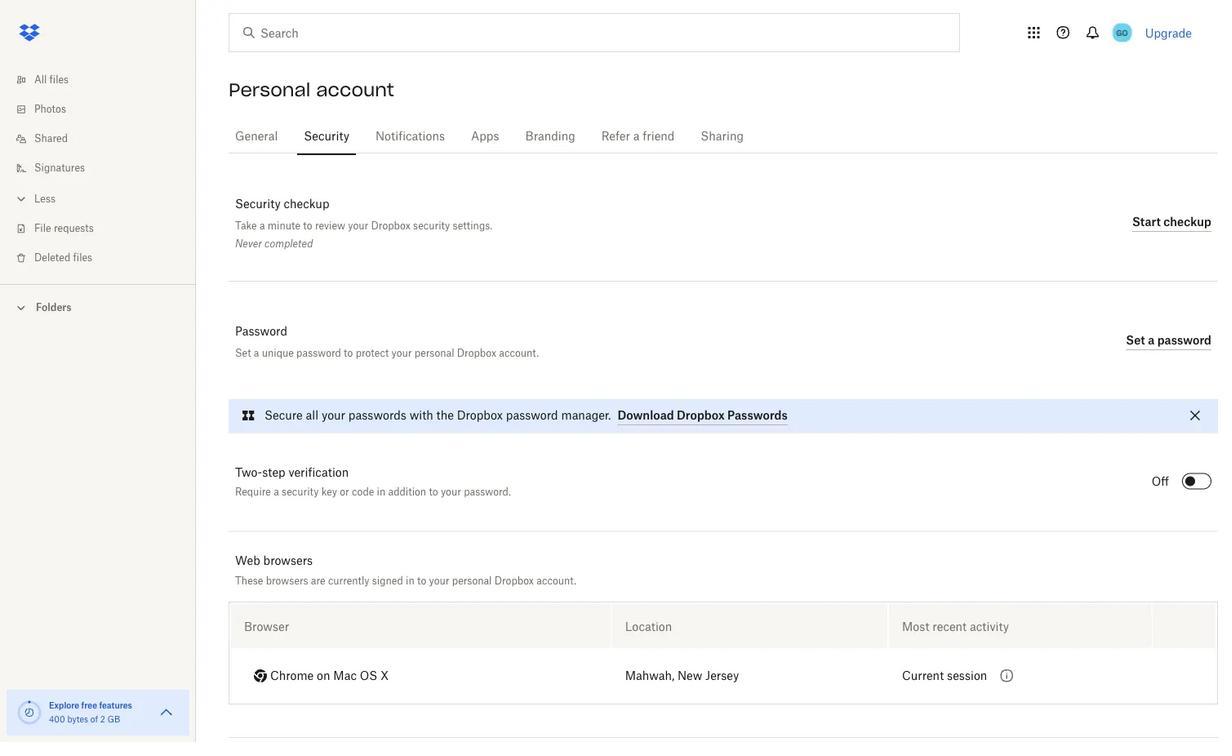 Task type: describe. For each thing, give the bounding box(es) containing it.
file
[[34, 224, 51, 233]]

go button
[[1109, 20, 1135, 46]]

key
[[321, 487, 337, 497]]

chrome
[[270, 670, 314, 682]]

two-
[[235, 467, 262, 478]]

bytes
[[67, 716, 88, 724]]

0 vertical spatial personal
[[415, 347, 454, 359]]

dropbox inside secure all your passwords with the dropbox password manager. download dropbox passwords
[[457, 410, 503, 422]]

personal inside web browsers these browsers are currently signed in to your personal dropbox account.
[[452, 575, 492, 587]]

dropbox inside take a minute to review your dropbox security settings. never completed
[[371, 219, 410, 231]]

your inside web browsers these browsers are currently signed in to your personal dropbox account.
[[429, 575, 449, 587]]

current session
[[902, 671, 987, 682]]

secure
[[265, 410, 303, 422]]

deleted files link
[[13, 243, 196, 273]]

start
[[1132, 215, 1161, 229]]

sharing
[[701, 131, 744, 142]]

security inside take a minute to review your dropbox security settings. never completed
[[413, 219, 450, 231]]

a for password
[[1148, 333, 1155, 347]]

notifications
[[376, 131, 445, 142]]

protect
[[356, 347, 389, 359]]

or
[[340, 487, 349, 497]]

security checkup
[[235, 198, 329, 210]]

set a password button
[[1126, 331, 1212, 350]]

on
[[317, 670, 330, 682]]

account
[[316, 78, 394, 101]]

start checkup button
[[1132, 212, 1212, 232]]

require
[[235, 487, 271, 497]]

most
[[902, 619, 930, 633]]

files for deleted files
[[73, 253, 92, 263]]

addition
[[388, 487, 426, 497]]

notifications tab
[[369, 117, 451, 156]]

gb
[[107, 716, 120, 724]]

a for security
[[274, 487, 279, 497]]

file requests
[[34, 224, 94, 233]]

dropbox inside web browsers these browsers are currently signed in to your personal dropbox account.
[[495, 575, 534, 587]]

security tab
[[297, 117, 356, 156]]

web
[[235, 554, 260, 567]]

signed
[[372, 575, 403, 587]]

security for security
[[304, 131, 349, 142]]

session
[[947, 671, 987, 682]]

files for all files
[[49, 75, 69, 85]]

quota usage element
[[16, 700, 42, 726]]

to inside web browsers these browsers are currently signed in to your personal dropbox account.
[[417, 575, 426, 587]]

photos
[[34, 105, 66, 114]]

manager.
[[561, 410, 611, 422]]

sharing tab
[[694, 117, 750, 156]]

dropbox image
[[13, 16, 46, 49]]

checkup for security checkup
[[284, 198, 329, 210]]

these
[[235, 575, 263, 587]]

go
[[1117, 27, 1128, 38]]

unique
[[262, 347, 294, 359]]

all files link
[[13, 65, 196, 95]]

of
[[90, 716, 98, 724]]

your right protect
[[392, 347, 412, 359]]

refer
[[601, 131, 630, 142]]

to left protect
[[344, 347, 353, 359]]

the
[[436, 410, 454, 422]]

your left password.
[[441, 487, 461, 497]]

to inside take a minute to review your dropbox security settings. never completed
[[303, 219, 312, 231]]

file requests link
[[13, 214, 196, 243]]

mahwah, new jersey
[[625, 671, 739, 682]]

set a unique password to protect your personal dropbox account.
[[235, 347, 539, 359]]

set for set a unique password to protect your personal dropbox account.
[[235, 347, 251, 359]]

end session element
[[1153, 604, 1216, 648]]

features
[[99, 700, 132, 710]]

checkup for start checkup
[[1164, 215, 1212, 229]]

password
[[235, 326, 287, 337]]

secure all your passwords with the dropbox password manager. download dropbox passwords
[[265, 408, 788, 422]]

download dropbox passwords button
[[618, 406, 788, 425]]

deleted
[[34, 253, 70, 263]]

a for minute
[[260, 219, 265, 231]]

apps tab
[[465, 117, 506, 156]]

a for unique
[[254, 347, 259, 359]]

apps
[[471, 131, 499, 142]]

personal account
[[229, 78, 394, 101]]

mac
[[333, 670, 357, 682]]

less image
[[13, 191, 29, 207]]

2
[[100, 716, 105, 724]]

requests
[[54, 224, 94, 233]]

jersey
[[706, 671, 739, 682]]

refer a friend
[[601, 131, 675, 142]]

1 vertical spatial security
[[282, 487, 319, 497]]

shared
[[34, 134, 68, 144]]

completed
[[265, 237, 313, 249]]

activity
[[970, 619, 1009, 633]]

set for set a password
[[1126, 333, 1145, 347]]

take
[[235, 219, 257, 231]]

location
[[625, 619, 672, 633]]

browser
[[244, 619, 289, 633]]

shared link
[[13, 124, 196, 153]]

start checkup
[[1132, 215, 1212, 229]]

settings.
[[453, 219, 492, 231]]

free
[[81, 700, 97, 710]]

are
[[311, 575, 325, 587]]



Task type: vqa. For each thing, say whether or not it's contained in the screenshot.
My Files
no



Task type: locate. For each thing, give the bounding box(es) containing it.
friend
[[643, 131, 675, 142]]

security up the take
[[235, 198, 281, 210]]

recent
[[933, 619, 967, 633]]

verification
[[289, 467, 349, 478]]

security left settings.
[[413, 219, 450, 231]]

browsers
[[263, 554, 313, 567], [266, 575, 308, 587]]

files
[[49, 75, 69, 85], [73, 253, 92, 263]]

files right all
[[49, 75, 69, 85]]

off
[[1152, 476, 1169, 488]]

files right the deleted
[[73, 253, 92, 263]]

1 vertical spatial security
[[235, 198, 281, 210]]

browsers left the are
[[266, 575, 308, 587]]

personal
[[229, 78, 310, 101]]

web browsers these browsers are currently signed in to your personal dropbox account.
[[235, 554, 577, 587]]

a inside button
[[1148, 333, 1155, 347]]

folders button
[[0, 295, 196, 319]]

your inside secure all your passwords with the dropbox password manager. download dropbox passwords
[[322, 410, 345, 422]]

passwords
[[727, 408, 788, 422]]

branding tab
[[519, 117, 582, 156]]

personal
[[415, 347, 454, 359], [452, 575, 492, 587]]

list
[[0, 56, 196, 284]]

password inside button
[[1157, 333, 1212, 347]]

mahwah,
[[625, 671, 675, 682]]

photos link
[[13, 95, 196, 124]]

browsers up the are
[[263, 554, 313, 567]]

password inside secure all your passwords with the dropbox password manager. download dropbox passwords
[[506, 410, 558, 422]]

account.
[[499, 347, 539, 359], [537, 575, 577, 587]]

folders
[[36, 301, 71, 314]]

signatures
[[34, 163, 85, 173]]

to left review
[[303, 219, 312, 231]]

dropbox
[[371, 219, 410, 231], [457, 347, 496, 359], [677, 408, 725, 422], [457, 410, 503, 422], [495, 575, 534, 587]]

step
[[262, 467, 285, 478]]

0 vertical spatial in
[[377, 487, 386, 497]]

require a security key or code in addition to your password.
[[235, 487, 511, 497]]

0 vertical spatial checkup
[[284, 198, 329, 210]]

explore free features 400 bytes of 2 gb
[[49, 700, 132, 724]]

checkup right start
[[1164, 215, 1212, 229]]

security down personal account
[[304, 131, 349, 142]]

two-step verification
[[235, 467, 349, 478]]

1 vertical spatial personal
[[452, 575, 492, 587]]

upgrade
[[1145, 26, 1192, 40]]

all
[[306, 410, 319, 422]]

0 horizontal spatial checkup
[[284, 198, 329, 210]]

list containing all files
[[0, 56, 196, 284]]

download
[[618, 408, 674, 422]]

set inside button
[[1126, 333, 1145, 347]]

code
[[352, 487, 374, 497]]

0 vertical spatial browsers
[[263, 554, 313, 567]]

deleted files
[[34, 253, 92, 263]]

password.
[[464, 487, 511, 497]]

checkup inside button
[[1164, 215, 1212, 229]]

1 horizontal spatial checkup
[[1164, 215, 1212, 229]]

set a password
[[1126, 333, 1212, 347]]

0 horizontal spatial password
[[296, 347, 341, 359]]

Search text field
[[260, 24, 926, 42]]

your right signed
[[429, 575, 449, 587]]

a
[[633, 131, 640, 142], [260, 219, 265, 231], [1148, 333, 1155, 347], [254, 347, 259, 359], [274, 487, 279, 497]]

2 horizontal spatial password
[[1157, 333, 1212, 347]]

1 horizontal spatial files
[[73, 253, 92, 263]]

all
[[34, 75, 47, 85]]

general
[[235, 131, 278, 142]]

account. inside web browsers these browsers are currently signed in to your personal dropbox account.
[[537, 575, 577, 587]]

a inside take a minute to review your dropbox security settings. never completed
[[260, 219, 265, 231]]

1 horizontal spatial set
[[1126, 333, 1145, 347]]

current
[[902, 671, 944, 682]]

branding
[[525, 131, 575, 142]]

to right addition
[[429, 487, 438, 497]]

x
[[380, 670, 389, 682]]

1 horizontal spatial in
[[406, 575, 414, 587]]

1 vertical spatial browsers
[[266, 575, 308, 587]]

security inside 'tab'
[[304, 131, 349, 142]]

0 vertical spatial security
[[304, 131, 349, 142]]

upgrade link
[[1145, 26, 1192, 40]]

general tab
[[229, 117, 284, 156]]

os
[[360, 670, 377, 682]]

with
[[410, 410, 433, 422]]

0 horizontal spatial security
[[282, 487, 319, 497]]

0 horizontal spatial set
[[235, 347, 251, 359]]

security
[[304, 131, 349, 142], [235, 198, 281, 210]]

never
[[235, 237, 262, 249]]

most recent activity
[[902, 619, 1009, 633]]

to right signed
[[417, 575, 426, 587]]

security
[[413, 219, 450, 231], [282, 487, 319, 497]]

review
[[315, 219, 345, 231]]

passwords
[[349, 410, 406, 422]]

in right signed
[[406, 575, 414, 587]]

checkup
[[284, 198, 329, 210], [1164, 215, 1212, 229]]

in inside web browsers these browsers are currently signed in to your personal dropbox account.
[[406, 575, 414, 587]]

chrome on mac os x
[[270, 670, 389, 682]]

take a minute to review your dropbox security settings. never completed
[[235, 219, 492, 249]]

minute
[[268, 219, 301, 231]]

your inside take a minute to review your dropbox security settings. never completed
[[348, 219, 368, 231]]

400
[[49, 716, 65, 724]]

0 horizontal spatial security
[[235, 198, 281, 210]]

security for security checkup
[[235, 198, 281, 210]]

signatures link
[[13, 153, 196, 183]]

your right review
[[348, 219, 368, 231]]

1 vertical spatial account.
[[537, 575, 577, 587]]

0 vertical spatial security
[[413, 219, 450, 231]]

your right all
[[322, 410, 345, 422]]

new
[[678, 671, 702, 682]]

to
[[303, 219, 312, 231], [344, 347, 353, 359], [429, 487, 438, 497], [417, 575, 426, 587]]

checkup up "minute"
[[284, 198, 329, 210]]

a for friend
[[633, 131, 640, 142]]

0 vertical spatial files
[[49, 75, 69, 85]]

1 vertical spatial in
[[406, 575, 414, 587]]

1 horizontal spatial security
[[304, 131, 349, 142]]

a inside tab
[[633, 131, 640, 142]]

tab list
[[229, 114, 1218, 156]]

dropboxpasswordsline image
[[238, 406, 258, 425]]

explore
[[49, 700, 79, 710]]

tab list containing general
[[229, 114, 1218, 156]]

0 horizontal spatial files
[[49, 75, 69, 85]]

0 vertical spatial account.
[[499, 347, 539, 359]]

in
[[377, 487, 386, 497], [406, 575, 414, 587]]

in right code
[[377, 487, 386, 497]]

1 vertical spatial checkup
[[1164, 215, 1212, 229]]

password
[[1157, 333, 1212, 347], [296, 347, 341, 359], [506, 410, 558, 422]]

1 vertical spatial files
[[73, 253, 92, 263]]

1 horizontal spatial password
[[506, 410, 558, 422]]

1 horizontal spatial security
[[413, 219, 450, 231]]

refer a friend tab
[[595, 117, 681, 156]]

0 horizontal spatial in
[[377, 487, 386, 497]]

download dropbox passwords alert
[[229, 399, 1218, 432]]

currently
[[328, 575, 369, 587]]

security down two-step verification
[[282, 487, 319, 497]]



